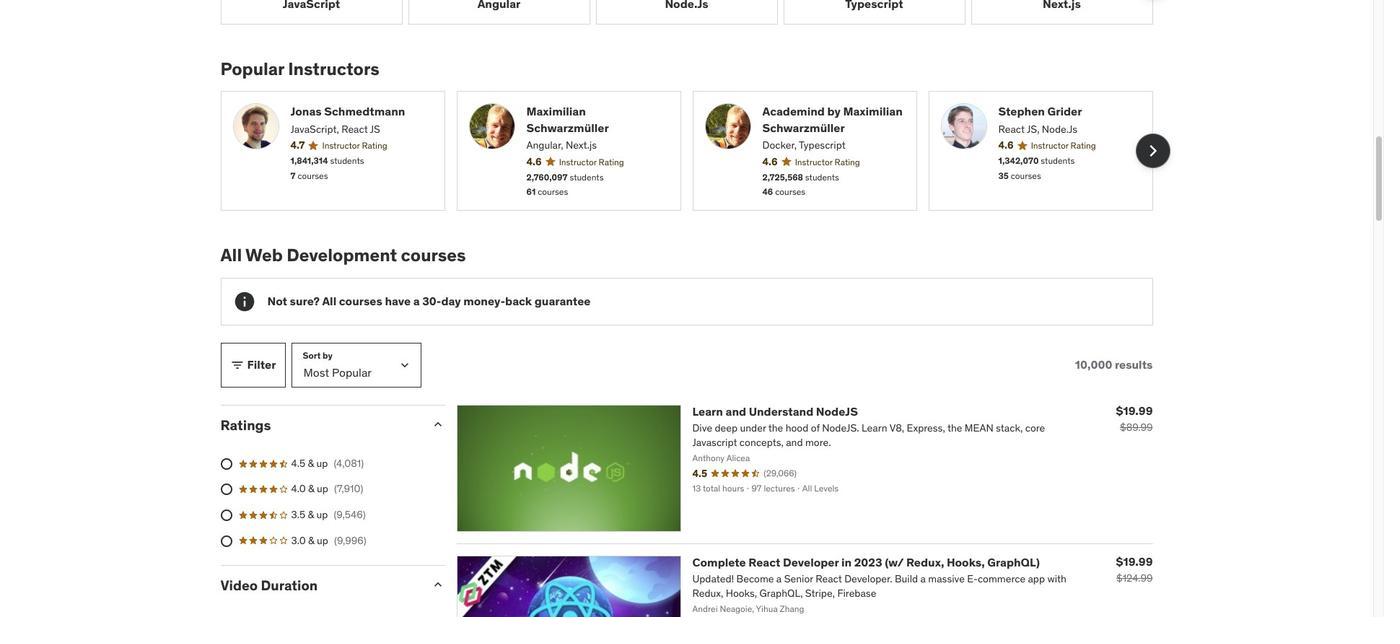 Task type: locate. For each thing, give the bounding box(es) containing it.
instructor rating for js,
[[1031, 140, 1097, 151]]

react
[[342, 123, 368, 136], [999, 123, 1025, 136], [749, 555, 781, 569]]

have
[[385, 294, 411, 309]]

$19.99
[[1117, 404, 1153, 418], [1117, 554, 1153, 569]]

rating for schwarzmüller
[[835, 156, 860, 167]]

complete react developer in 2023 (w/ redux, hooks, graphql)
[[693, 555, 1040, 569]]

1 maximilian from the left
[[527, 104, 586, 119]]

$19.99 $124.99
[[1117, 554, 1153, 585]]

courses inside 2,725,568 students 46 courses
[[775, 187, 806, 197]]

students inside 2,725,568 students 46 courses
[[806, 171, 840, 182]]

up
[[317, 457, 328, 470], [317, 482, 328, 495], [317, 508, 328, 521], [317, 534, 328, 547]]

1 vertical spatial $19.99
[[1117, 554, 1153, 569]]

4.6 down angular,
[[527, 155, 542, 168]]

all right sure? on the top left
[[322, 294, 337, 309]]

learn and understand nodejs
[[693, 404, 858, 419]]

& for 4.0
[[308, 482, 315, 495]]

$19.99 for learn and understand nodejs
[[1117, 404, 1153, 418]]

all web development courses
[[221, 244, 466, 266]]

instructor down node.js on the top
[[1031, 140, 1069, 151]]

1 horizontal spatial all
[[322, 294, 337, 309]]

hooks,
[[947, 555, 985, 569]]

1 horizontal spatial small image
[[431, 417, 445, 432]]

students inside 1,342,070 students 35 courses
[[1041, 155, 1075, 166]]

results
[[1115, 358, 1153, 372]]

instructor rating for schwarzmüller
[[795, 156, 860, 167]]

35
[[999, 170, 1009, 181]]

instructor rating down node.js on the top
[[1031, 140, 1097, 151]]

rating down typescript at the right of the page
[[835, 156, 860, 167]]

2 maximilian from the left
[[844, 104, 903, 119]]

development
[[287, 244, 397, 266]]

up right 4.5 at the left
[[317, 457, 328, 470]]

courses inside 2,760,097 students 61 courses
[[538, 187, 568, 197]]

instructor rating down js
[[322, 140, 387, 151]]

& for 3.5
[[308, 508, 314, 521]]

instructor rating down typescript at the right of the page
[[795, 156, 860, 167]]

ratings
[[221, 417, 271, 434]]

students right 1,841,314
[[330, 155, 364, 166]]

instructor rating down next.js
[[559, 156, 624, 167]]

students down next.js
[[570, 171, 604, 182]]

maximilian right by
[[844, 104, 903, 119]]

&
[[308, 457, 314, 470], [308, 482, 315, 495], [308, 508, 314, 521], [308, 534, 315, 547]]

courses down 2,725,568
[[775, 187, 806, 197]]

all
[[221, 244, 242, 266], [322, 294, 337, 309]]

1 vertical spatial small image
[[431, 417, 445, 432]]

1,841,314 students 7 courses
[[291, 155, 364, 181]]

0 horizontal spatial maximilian
[[527, 104, 586, 119]]

4.6
[[999, 139, 1014, 152], [527, 155, 542, 168], [763, 155, 778, 168]]

video
[[221, 577, 258, 594]]

rating down node.js on the top
[[1071, 140, 1097, 151]]

1 $19.99 from the top
[[1117, 404, 1153, 418]]

students for js,
[[1041, 155, 1075, 166]]

4.5 & up (4,081)
[[291, 457, 364, 470]]

instructor
[[322, 140, 360, 151], [1031, 140, 1069, 151], [559, 156, 597, 167], [795, 156, 833, 167]]

1 horizontal spatial schwarzmüller
[[763, 120, 845, 135]]

7
[[291, 170, 296, 181]]

$19.99 up $124.99
[[1117, 554, 1153, 569]]

courses up 30- at left top
[[401, 244, 466, 266]]

4.0 & up (7,910)
[[291, 482, 363, 495]]

4.6 down docker,
[[763, 155, 778, 168]]

4.6 up 1,342,070
[[999, 139, 1014, 152]]

2 horizontal spatial 4.6
[[999, 139, 1014, 152]]

1 horizontal spatial 4.6
[[763, 155, 778, 168]]

react inside stephen grider react js, node.js
[[999, 123, 1025, 136]]

academind by maximilian schwarzmüller link
[[763, 103, 905, 136]]

courses down 1,342,070
[[1011, 170, 1042, 181]]

next image
[[1142, 140, 1165, 163]]

1,841,314
[[291, 155, 328, 166]]

0 horizontal spatial small image
[[230, 358, 244, 372]]

& right 3.0
[[308, 534, 315, 547]]

schwarzmüller up next.js
[[527, 120, 609, 135]]

courses left have
[[339, 294, 383, 309]]

4.6 for stephen grider
[[999, 139, 1014, 152]]

schwarzmüller
[[527, 120, 609, 135], [763, 120, 845, 135]]

instructor for next.js
[[559, 156, 597, 167]]

(9,996)
[[334, 534, 367, 547]]

by
[[828, 104, 841, 119]]

instructor up 1,841,314 students 7 courses
[[322, 140, 360, 151]]

1 vertical spatial all
[[322, 294, 337, 309]]

small image
[[230, 358, 244, 372], [431, 417, 445, 432]]

sure?
[[290, 294, 320, 309]]

courses inside 1,342,070 students 35 courses
[[1011, 170, 1042, 181]]

nodejs
[[816, 404, 858, 419]]

duration
[[261, 577, 318, 594]]

up right 3.0
[[317, 534, 328, 547]]

courses down 2,760,097
[[538, 187, 568, 197]]

30-
[[422, 294, 441, 309]]

students down node.js on the top
[[1041, 155, 1075, 166]]

popular
[[221, 57, 284, 80]]

1,342,070 students 35 courses
[[999, 155, 1075, 181]]

javascript,
[[291, 123, 339, 136]]

& right "3.5"
[[308, 508, 314, 521]]

maximilian schwarzmüller link
[[527, 103, 669, 136]]

0 horizontal spatial schwarzmüller
[[527, 120, 609, 135]]

stephen grider react js, node.js
[[999, 104, 1083, 136]]

students inside 2,760,097 students 61 courses
[[570, 171, 604, 182]]

2,760,097
[[527, 171, 568, 182]]

rating
[[362, 140, 387, 151], [1071, 140, 1097, 151], [599, 156, 624, 167], [835, 156, 860, 167]]

rating down js
[[362, 140, 387, 151]]

instructor down next.js
[[559, 156, 597, 167]]

docker,
[[763, 139, 797, 152]]

stephen
[[999, 104, 1045, 119]]

$19.99 for complete react developer in 2023 (w/ redux, hooks, graphql)
[[1117, 554, 1153, 569]]

instructor rating
[[322, 140, 387, 151], [1031, 140, 1097, 151], [559, 156, 624, 167], [795, 156, 860, 167]]

complete react developer in 2023 (w/ redux, hooks, graphql) link
[[693, 555, 1040, 569]]

instructor down typescript at the right of the page
[[795, 156, 833, 167]]

courses for 61
[[538, 187, 568, 197]]

grider
[[1048, 104, 1083, 119]]

carousel element
[[221, 91, 1171, 211]]

maximilian up angular,
[[527, 104, 586, 119]]

money-
[[464, 294, 505, 309]]

schwarzmüller down academind
[[763, 120, 845, 135]]

courses for 46
[[775, 187, 806, 197]]

courses inside 1,841,314 students 7 courses
[[298, 170, 328, 181]]

students for react
[[330, 155, 364, 166]]

courses
[[298, 170, 328, 181], [1011, 170, 1042, 181], [538, 187, 568, 197], [775, 187, 806, 197], [401, 244, 466, 266], [339, 294, 383, 309]]

$89.99
[[1120, 421, 1153, 434]]

web
[[246, 244, 283, 266]]

& right 4.0 at the left bottom of the page
[[308, 482, 315, 495]]

0 vertical spatial small image
[[230, 358, 244, 372]]

video duration button
[[221, 577, 419, 594]]

up right "3.5"
[[317, 508, 328, 521]]

4.6 for academind by maximilian schwarzmüller
[[763, 155, 778, 168]]

2 schwarzmüller from the left
[[763, 120, 845, 135]]

back
[[505, 294, 532, 309]]

& right 4.5 at the left
[[308, 457, 314, 470]]

(7,910)
[[334, 482, 363, 495]]

rating for next.js
[[599, 156, 624, 167]]

courses down 1,841,314
[[298, 170, 328, 181]]

rating down maximilian schwarzmüller link
[[599, 156, 624, 167]]

$19.99 up $89.99
[[1117, 404, 1153, 418]]

all left web
[[221, 244, 242, 266]]

students for schwarzmüller
[[806, 171, 840, 182]]

0 horizontal spatial all
[[221, 244, 242, 266]]

students inside 1,841,314 students 7 courses
[[330, 155, 364, 166]]

rating for js,
[[1071, 140, 1097, 151]]

0 horizontal spatial 4.6
[[527, 155, 542, 168]]

popular instructors
[[221, 57, 380, 80]]

maximilian
[[527, 104, 586, 119], [844, 104, 903, 119]]

0 vertical spatial $19.99
[[1117, 404, 1153, 418]]

guarantee
[[535, 294, 591, 309]]

maximilian inside academind by maximilian schwarzmüller docker, typescript
[[844, 104, 903, 119]]

video duration
[[221, 577, 318, 594]]

1 horizontal spatial react
[[749, 555, 781, 569]]

$19.99 $89.99
[[1117, 404, 1153, 434]]

2 $19.99 from the top
[[1117, 554, 1153, 569]]

1 horizontal spatial maximilian
[[844, 104, 903, 119]]

students down typescript at the right of the page
[[806, 171, 840, 182]]

small image inside filter button
[[230, 358, 244, 372]]

a
[[413, 294, 420, 309]]

students for next.js
[[570, 171, 604, 182]]

up right 4.0 at the left bottom of the page
[[317, 482, 328, 495]]

1,342,070
[[999, 155, 1039, 166]]

2 horizontal spatial react
[[999, 123, 1025, 136]]

react right complete
[[749, 555, 781, 569]]

3.0 & up (9,996)
[[291, 534, 367, 547]]

academind by maximilian schwarzmüller docker, typescript
[[763, 104, 903, 152]]

react down stephen
[[999, 123, 1025, 136]]

students
[[330, 155, 364, 166], [1041, 155, 1075, 166], [570, 171, 604, 182], [806, 171, 840, 182]]

0 horizontal spatial react
[[342, 123, 368, 136]]

react down jonas schmedtmann link
[[342, 123, 368, 136]]



Task type: vqa. For each thing, say whether or not it's contained in the screenshot.
COMPLETE
yes



Task type: describe. For each thing, give the bounding box(es) containing it.
up for 4.5 & up
[[317, 457, 328, 470]]

not sure? all courses have a 30-day money-back guarantee
[[267, 294, 591, 309]]

2,760,097 students 61 courses
[[527, 171, 604, 197]]

4.0
[[291, 482, 306, 495]]

(4,081)
[[334, 457, 364, 470]]

instructor rating for next.js
[[559, 156, 624, 167]]

js
[[370, 123, 380, 136]]

& for 3.0
[[308, 534, 315, 547]]

(9,546)
[[334, 508, 366, 521]]

1 schwarzmüller from the left
[[527, 120, 609, 135]]

react inside jonas schmedtmann javascript, react js
[[342, 123, 368, 136]]

jonas schmedtmann link
[[291, 103, 433, 120]]

learn
[[693, 404, 723, 419]]

3.5 & up (9,546)
[[291, 508, 366, 521]]

not
[[267, 294, 287, 309]]

instructor rating for react
[[322, 140, 387, 151]]

courses for development
[[401, 244, 466, 266]]

stephen grider link
[[999, 103, 1141, 120]]

developer
[[783, 555, 839, 569]]

complete
[[693, 555, 746, 569]]

understand
[[749, 404, 814, 419]]

filter
[[247, 358, 276, 372]]

next.js
[[566, 139, 597, 152]]

(w/
[[885, 555, 904, 569]]

typescript
[[799, 139, 846, 152]]

instructor for js,
[[1031, 140, 1069, 151]]

day
[[441, 294, 461, 309]]

and
[[726, 404, 747, 419]]

4.5
[[291, 457, 305, 470]]

graphql)
[[988, 555, 1040, 569]]

learn and understand nodejs link
[[693, 404, 858, 419]]

node.js
[[1042, 123, 1078, 136]]

instructor for schwarzmüller
[[795, 156, 833, 167]]

academind
[[763, 104, 825, 119]]

& for 4.5
[[308, 457, 314, 470]]

ratings button
[[221, 417, 419, 434]]

2023
[[855, 555, 883, 569]]

jonas
[[291, 104, 322, 119]]

instructors
[[288, 57, 380, 80]]

rating for react
[[362, 140, 387, 151]]

redux,
[[907, 555, 945, 569]]

maximilian inside maximilian schwarzmüller angular, next.js
[[527, 104, 586, 119]]

schmedtmann
[[324, 104, 405, 119]]

10,000 results
[[1076, 358, 1153, 372]]

small image
[[431, 578, 445, 592]]

schwarzmüller inside academind by maximilian schwarzmüller docker, typescript
[[763, 120, 845, 135]]

jonas schmedtmann javascript, react js
[[291, 104, 405, 136]]

up for 3.5 & up
[[317, 508, 328, 521]]

3.0
[[291, 534, 306, 547]]

maximilian schwarzmüller angular, next.js
[[527, 104, 609, 152]]

courses for all
[[339, 294, 383, 309]]

46
[[763, 187, 773, 197]]

10,000
[[1076, 358, 1113, 372]]

4.7
[[291, 139, 305, 152]]

filter button
[[221, 343, 286, 388]]

10,000 results status
[[1076, 358, 1153, 372]]

0 vertical spatial all
[[221, 244, 242, 266]]

61
[[527, 187, 536, 197]]

$124.99
[[1117, 572, 1153, 585]]

up for 4.0 & up
[[317, 482, 328, 495]]

js,
[[1027, 123, 1040, 136]]

4.6 for maximilian schwarzmüller
[[527, 155, 542, 168]]

2,725,568 students 46 courses
[[763, 171, 840, 197]]

angular,
[[527, 139, 564, 152]]

in
[[842, 555, 852, 569]]

up for 3.0 & up
[[317, 534, 328, 547]]

courses for 7
[[298, 170, 328, 181]]

3.5
[[291, 508, 305, 521]]

popular instructors element
[[221, 57, 1171, 211]]

courses for 35
[[1011, 170, 1042, 181]]

instructor for react
[[322, 140, 360, 151]]

2,725,568
[[763, 171, 804, 182]]



